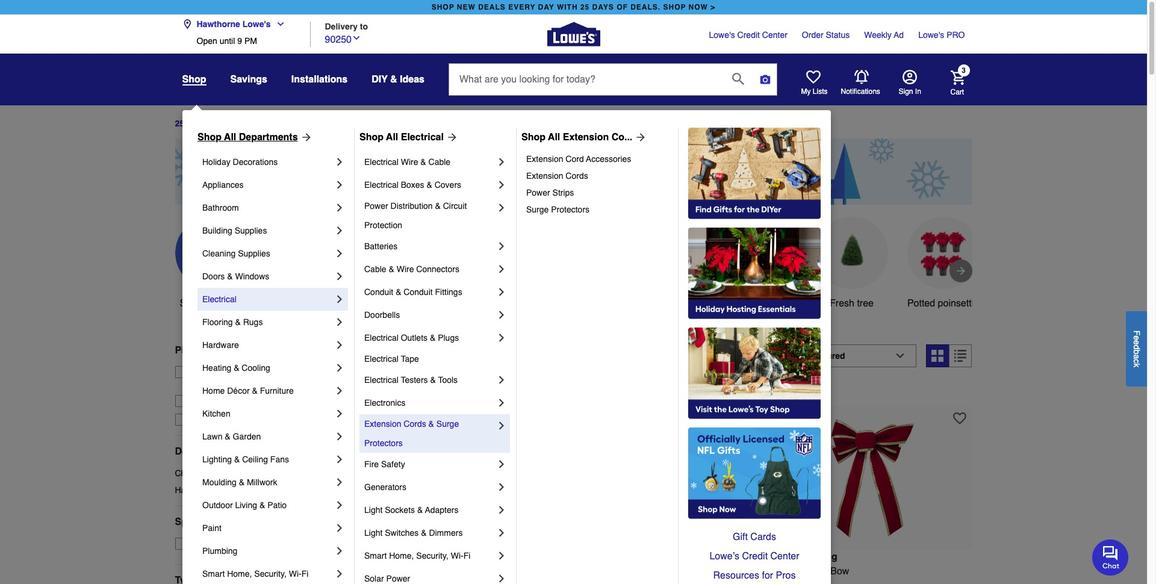 Task type: vqa. For each thing, say whether or not it's contained in the screenshot.
Toaster
no



Task type: locate. For each thing, give the bounding box(es) containing it.
shop new deals every day with 25 days of deals. shop now >
[[432, 3, 716, 11]]

fresh
[[830, 298, 855, 309]]

string right the solar power
[[411, 581, 436, 585]]

3 shop from the left
[[522, 132, 546, 143]]

ft down the light switches & dimmers link at the bottom of the page
[[429, 566, 434, 577]]

arrow right image up extension cord accessories link
[[633, 131, 647, 143]]

wi- down dimmers
[[451, 551, 464, 561]]

cable down batteries
[[365, 265, 387, 274]]

chevron right image for the home décor & furniture "link"
[[334, 385, 346, 397]]

in left w
[[789, 566, 796, 577]]

2 100- from the left
[[563, 566, 582, 577]]

chevron right image for paint link
[[334, 522, 346, 534]]

holiday for holiday living 8.5-in w red bow
[[772, 552, 807, 563]]

0 horizontal spatial shop
[[198, 132, 222, 143]]

electrical up "electronics"
[[365, 375, 399, 385]]

tree for artificial tree
[[313, 298, 329, 309]]

0 horizontal spatial cable
[[365, 265, 387, 274]]

surge protectors link
[[527, 201, 670, 218]]

0 vertical spatial cords
[[566, 171, 589, 181]]

fast delivery
[[193, 415, 242, 425]]

0 vertical spatial cable
[[429, 157, 451, 167]]

every
[[509, 3, 536, 11]]

2 vertical spatial delivery
[[212, 415, 242, 425]]

1 horizontal spatial smart home, security, wi-fi link
[[365, 545, 496, 568]]

1 vertical spatial security,
[[254, 569, 287, 579]]

extension up power strips
[[527, 171, 564, 181]]

1 horizontal spatial pickup
[[235, 367, 261, 377]]

shop left 'new'
[[432, 3, 455, 11]]

electrical down the doorbells
[[365, 333, 399, 343]]

0 horizontal spatial savings button
[[230, 69, 267, 90]]

living down 'switches'
[[391, 552, 420, 563]]

& right 'doors'
[[227, 272, 233, 281]]

solar
[[365, 574, 384, 584]]

1 vertical spatial surge
[[437, 419, 459, 429]]

smart home, security, wi-fi link
[[365, 545, 496, 568], [202, 563, 334, 585]]

extension for extension cord accessories
[[527, 154, 564, 164]]

officially licensed n f l gifts. shop now. image
[[689, 428, 821, 519]]

gift cards
[[733, 532, 777, 543]]

0 vertical spatial in
[[442, 351, 453, 367]]

1 vertical spatial delivery
[[219, 345, 257, 356]]

in inside sign in button
[[916, 87, 922, 96]]

1 horizontal spatial security,
[[417, 551, 449, 561]]

center inside 'link'
[[771, 551, 800, 562]]

2 count from the left
[[582, 566, 608, 577]]

1 vertical spatial wire
[[397, 265, 414, 274]]

cable up covers
[[429, 157, 451, 167]]

extension up extension cords at the top of page
[[527, 154, 564, 164]]

wi- down plumbing link
[[289, 569, 302, 579]]

shop for shop all electrical
[[360, 132, 384, 143]]

tree for fresh tree
[[858, 298, 874, 309]]

supplies for cleaning supplies
[[238, 249, 270, 259]]

shop all departments link
[[198, 130, 312, 145]]

living up 'red'
[[810, 552, 838, 563]]

1 horizontal spatial cords
[[566, 171, 589, 181]]

arrow right image
[[298, 131, 312, 143]]

1 shop from the left
[[198, 132, 222, 143]]

christmas decorations link
[[175, 467, 335, 480]]

holiday for holiday living 100-count 20.62-ft white incandescent plug- in christmas string lights
[[354, 552, 389, 563]]

string down multicolor
[[642, 581, 668, 585]]

1 count from the left
[[373, 566, 399, 577]]

extension inside extension cords & surge protectors
[[365, 419, 402, 429]]

location image
[[182, 19, 192, 29]]

100- inside '100-count 20.62-ft multicolor incandescent plug-in christmas string lights'
[[563, 566, 582, 577]]

center
[[763, 30, 788, 40], [771, 551, 800, 562]]

lowe's credit center link
[[710, 29, 788, 41]]

0 horizontal spatial departments
[[175, 446, 234, 457]]

electrical down shop all electrical
[[365, 157, 399, 167]]

holiday inside "holiday living 100-count 20.62-ft white incandescent plug- in christmas string lights"
[[354, 552, 389, 563]]

all inside button
[[205, 298, 215, 309]]

1 horizontal spatial living
[[391, 552, 420, 563]]

chevron right image for 'solar power' link
[[496, 573, 508, 585]]

0 vertical spatial pickup
[[175, 345, 207, 356]]

ft
[[429, 566, 434, 577], [638, 566, 643, 577]]

cord
[[566, 154, 584, 164]]

arrow right image up electrical wire & cable link
[[444, 131, 459, 143]]

hawthorne for hawthorne lowe's & nearby stores
[[193, 380, 234, 389]]

0 horizontal spatial smart
[[202, 569, 225, 579]]

0 vertical spatial savings
[[230, 74, 267, 85]]

chevron right image for outdoor living & patio
[[334, 500, 346, 512]]

extension cords & surge protectors link
[[365, 415, 496, 453]]

0 vertical spatial fi
[[464, 551, 471, 561]]

power strips
[[527, 188, 574, 198]]

1 vertical spatial light
[[365, 528, 383, 538]]

0 horizontal spatial conduit
[[365, 287, 394, 297]]

shop new deals every day with 25 days of deals. shop now > link
[[429, 0, 718, 14]]

e up b
[[1133, 340, 1142, 345]]

arrow right image up poinsettia on the bottom of the page
[[955, 265, 967, 277]]

shop inside button
[[180, 298, 202, 309]]

smart up solar
[[365, 551, 387, 561]]

holiday up appliances
[[202, 157, 231, 167]]

strips
[[553, 188, 574, 198]]

0 horizontal spatial 25
[[175, 119, 184, 129]]

all inside "link"
[[386, 132, 398, 143]]

string inside "holiday living 100-count 20.62-ft white incandescent plug- in christmas string lights"
[[411, 581, 436, 585]]

1 horizontal spatial tree
[[858, 298, 874, 309]]

0 horizontal spatial tree
[[313, 298, 329, 309]]

delivery up lawn & garden
[[212, 415, 242, 425]]

& left 'ceiling'
[[234, 455, 240, 465]]

tree right artificial
[[313, 298, 329, 309]]

tape
[[401, 354, 419, 364]]

find gifts for the diyer. image
[[689, 128, 821, 219]]

20.62- inside "holiday living 100-count 20.62-ft white incandescent plug- in christmas string lights"
[[402, 566, 429, 577]]

100- inside "holiday living 100-count 20.62-ft white incandescent plug- in christmas string lights"
[[354, 566, 373, 577]]

potted
[[908, 298, 936, 309]]

appliances link
[[202, 174, 334, 196]]

1 vertical spatial smart
[[202, 569, 225, 579]]

wire up boxes
[[401, 157, 418, 167]]

credit inside 'link'
[[743, 551, 768, 562]]

home, down plumbing
[[227, 569, 252, 579]]

center for lowe's credit center
[[763, 30, 788, 40]]

1 vertical spatial protectors
[[365, 439, 403, 448]]

& left dimmers
[[421, 528, 427, 538]]

status
[[826, 30, 850, 40]]

all for electrical
[[386, 132, 398, 143]]

holiday for holiday decorations
[[202, 157, 231, 167]]

compare inside 1001813120 'element'
[[376, 386, 410, 396]]

0 vertical spatial shop
[[182, 74, 206, 85]]

smart home, security, wi-fi link down paint link
[[202, 563, 334, 585]]

departments up holiday decorations link
[[239, 132, 298, 143]]

fi
[[464, 551, 471, 561], [302, 569, 309, 579]]

smart home, security, wi-fi down light switches & dimmers
[[365, 551, 471, 561]]

security, down plumbing link
[[254, 569, 287, 579]]

shop for shop all extension co...
[[522, 132, 546, 143]]

lights
[[439, 581, 464, 585], [670, 581, 696, 585]]

shop for shop all deals
[[180, 298, 202, 309]]

1 horizontal spatial chevron down image
[[352, 33, 362, 42]]

chevron right image for holiday decorations
[[334, 156, 346, 168]]

1 horizontal spatial in
[[586, 581, 594, 585]]

hawthorne inside button
[[193, 380, 234, 389]]

hawthorne up 'open until 9 pm'
[[197, 19, 240, 29]]

holiday up 8.5-
[[772, 552, 807, 563]]

supplies up the cleaning supplies
[[235, 226, 267, 236]]

2 shop from the left
[[360, 132, 384, 143]]

distribution
[[391, 201, 433, 211]]

lights down multicolor
[[670, 581, 696, 585]]

e up d
[[1133, 336, 1142, 340]]

fi up 'solar power' link
[[464, 551, 471, 561]]

0 horizontal spatial 100-
[[354, 566, 373, 577]]

1 horizontal spatial in
[[789, 566, 796, 577]]

1 incandescent from the left
[[464, 566, 522, 577]]

power inside power distribution & circuit protection
[[365, 201, 388, 211]]

&
[[391, 74, 397, 85], [421, 157, 426, 167], [427, 180, 433, 190], [435, 201, 441, 211], [389, 265, 395, 274], [227, 272, 233, 281], [396, 287, 402, 297], [235, 318, 241, 327], [430, 333, 436, 343], [209, 345, 216, 356], [234, 363, 240, 373], [431, 375, 436, 385], [265, 380, 270, 389], [252, 386, 258, 396], [429, 419, 434, 429], [225, 432, 231, 442], [234, 455, 240, 465], [239, 478, 245, 487], [260, 501, 265, 510], [418, 506, 423, 515], [421, 528, 427, 538]]

on sale
[[197, 539, 227, 549]]

deals inside button
[[218, 298, 243, 309]]

hawthorne
[[197, 19, 240, 29], [193, 380, 234, 389]]

25 left days
[[175, 119, 184, 129]]

& right décor
[[252, 386, 258, 396]]

departments down lawn
[[175, 446, 234, 457]]

0 vertical spatial chevron down image
[[271, 19, 285, 29]]

1 horizontal spatial conduit
[[404, 287, 433, 297]]

lowe's down free store pickup today at:
[[236, 380, 262, 389]]

cords for extension cords & surge protectors
[[404, 419, 426, 429]]

shop inside "link"
[[360, 132, 384, 143]]

compare inside 5013254527 element
[[794, 386, 829, 396]]

2 light from the top
[[365, 528, 383, 538]]

chevron right image for electrical testers & tools link
[[496, 374, 508, 386]]

electrical tape link
[[365, 349, 508, 369]]

deals right the of
[[220, 119, 242, 129]]

shop up electrical wire & cable
[[360, 132, 384, 143]]

on
[[197, 539, 208, 549]]

living for patio
[[235, 501, 257, 510]]

in inside '100-count 20.62-ft multicolor incandescent plug-in christmas string lights'
[[586, 581, 594, 585]]

2 shop from the left
[[664, 3, 687, 11]]

0 vertical spatial hawthorne
[[197, 19, 240, 29]]

ft inside "holiday living 100-count 20.62-ft white incandescent plug- in christmas string lights"
[[429, 566, 434, 577]]

0 horizontal spatial 20.62-
[[402, 566, 429, 577]]

surge
[[527, 205, 549, 215], [437, 419, 459, 429]]

& inside extension cords & surge protectors
[[429, 419, 434, 429]]

electrical up electrical wire & cable link
[[401, 132, 444, 143]]

supplies
[[235, 226, 267, 236], [238, 249, 270, 259]]

0 vertical spatial white
[[748, 298, 773, 309]]

1 horizontal spatial lights
[[670, 581, 696, 585]]

arrow right image inside the shop all electrical "link"
[[444, 131, 459, 143]]

holiday hosting essentials. image
[[689, 228, 821, 319]]

hawthorne lowe's
[[197, 19, 271, 29]]

fi down plumbing link
[[302, 569, 309, 579]]

living down hanukkah decorations link
[[235, 501, 257, 510]]

power up protection
[[365, 201, 388, 211]]

all for extension
[[548, 132, 561, 143]]

90250
[[325, 34, 352, 45]]

20.62- down light switches & dimmers
[[402, 566, 429, 577]]

0 vertical spatial surge
[[527, 205, 549, 215]]

switches
[[385, 528, 419, 538]]

0 vertical spatial delivery
[[325, 21, 358, 31]]

1 vertical spatial hawthorne
[[193, 380, 234, 389]]

100-count 20.62-ft multicolor incandescent plug-in christmas string lights link
[[563, 552, 764, 585]]

extension
[[563, 132, 609, 143], [527, 154, 564, 164], [527, 171, 564, 181], [365, 419, 402, 429]]

chevron right image for lawn & garden
[[334, 431, 346, 443]]

1 horizontal spatial arrow right image
[[633, 131, 647, 143]]

surge down power strips
[[527, 205, 549, 215]]

chevron right image for lighting & ceiling fans
[[334, 454, 346, 466]]

20.62- left multicolor
[[611, 566, 638, 577]]

electrical for electrical tape
[[365, 354, 399, 364]]

electrical up flooring
[[202, 295, 237, 304]]

1 horizontal spatial protectors
[[552, 205, 590, 215]]

lights down dimmers
[[439, 581, 464, 585]]

1 100- from the left
[[354, 566, 373, 577]]

chevron right image for moulding & millwork link
[[334, 477, 346, 489]]

lowe's inside button
[[243, 19, 271, 29]]

chat invite button image
[[1093, 539, 1130, 576]]

1 horizontal spatial ft
[[638, 566, 643, 577]]

0 horizontal spatial string
[[411, 581, 436, 585]]

chevron right image for the left smart home, security, wi-fi link
[[334, 568, 346, 580]]

weekly ad link
[[865, 29, 905, 41]]

lowe's credit center
[[710, 551, 800, 562]]

& right sockets
[[418, 506, 423, 515]]

1 horizontal spatial white
[[748, 298, 773, 309]]

shop
[[432, 3, 455, 11], [664, 3, 687, 11]]

1 vertical spatial credit
[[743, 551, 768, 562]]

arrow right image
[[444, 131, 459, 143], [633, 131, 647, 143], [955, 265, 967, 277]]

decorations for hanukkah decorations
[[215, 486, 260, 495]]

lighting
[[202, 455, 232, 465]]

extension cord accessories link
[[527, 151, 670, 168]]

extension cord accessories
[[527, 154, 632, 164]]

protectors
[[552, 205, 590, 215], [365, 439, 403, 448]]

extension down "electronics"
[[365, 419, 402, 429]]

0 horizontal spatial plug-
[[524, 566, 547, 577]]

2 ft from the left
[[638, 566, 643, 577]]

cable & wire connectors link
[[365, 258, 496, 281]]

1 string from the left
[[411, 581, 436, 585]]

shop all departments
[[198, 132, 298, 143]]

shop left now
[[664, 3, 687, 11]]

savings up 198 products in holiday decorations
[[469, 298, 503, 309]]

0 horizontal spatial christmas
[[175, 469, 213, 478]]

cords inside extension cords link
[[566, 171, 589, 181]]

hawthorne inside button
[[197, 19, 240, 29]]

security, up 'solar power' link
[[417, 551, 449, 561]]

2 heart outline image from the left
[[954, 412, 967, 425]]

1 vertical spatial cords
[[404, 419, 426, 429]]

fresh tree button
[[816, 217, 889, 311]]

cords inside extension cords & surge protectors
[[404, 419, 426, 429]]

2 20.62- from the left
[[611, 566, 638, 577]]

conduit & conduit fittings
[[365, 287, 463, 297]]

1 horizontal spatial count
[[582, 566, 608, 577]]

& right the diy in the top left of the page
[[391, 74, 397, 85]]

1 horizontal spatial string
[[642, 581, 668, 585]]

chevron right image
[[334, 156, 346, 168], [496, 179, 508, 191], [334, 202, 346, 214], [496, 202, 508, 214], [334, 248, 346, 260], [496, 263, 508, 275], [496, 286, 508, 298], [334, 316, 346, 328], [334, 339, 346, 351], [334, 362, 346, 374], [496, 420, 508, 432], [334, 431, 346, 443], [334, 454, 346, 466], [496, 481, 508, 494], [334, 500, 346, 512], [496, 504, 508, 516], [496, 527, 508, 539], [334, 545, 346, 557]]

today
[[263, 367, 285, 377]]

living inside "holiday living 100-count 20.62-ft white incandescent plug- in christmas string lights"
[[391, 552, 420, 563]]

0 horizontal spatial wi-
[[289, 569, 302, 579]]

2 string from the left
[[642, 581, 668, 585]]

lights inside "holiday living 100-count 20.62-ft white incandescent plug- in christmas string lights"
[[439, 581, 464, 585]]

25 right the with
[[581, 3, 590, 11]]

all for deals
[[205, 298, 215, 309]]

all up electrical wire & cable
[[386, 132, 398, 143]]

1 horizontal spatial smart home, security, wi-fi
[[365, 551, 471, 561]]

light for light sockets & adapters
[[365, 506, 383, 515]]

christmas inside '100-count 20.62-ft multicolor incandescent plug-in christmas string lights'
[[596, 581, 640, 585]]

decorations
[[233, 157, 278, 167], [513, 351, 597, 367], [215, 469, 260, 478], [215, 486, 260, 495]]

1 horizontal spatial plug-
[[563, 581, 586, 585]]

protectors down the strips
[[552, 205, 590, 215]]

smart down plumbing
[[202, 569, 225, 579]]

1 compare from the left
[[376, 386, 410, 396]]

1 vertical spatial in
[[789, 566, 796, 577]]

0 vertical spatial plug-
[[524, 566, 547, 577]]

1 vertical spatial shop
[[180, 298, 202, 309]]

cords down extension cord accessories
[[566, 171, 589, 181]]

chevron right image for extension cords & surge protectors
[[496, 420, 508, 432]]

0 vertical spatial center
[[763, 30, 788, 40]]

lowe's home improvement account image
[[903, 70, 917, 84]]

electrical inside "link"
[[401, 132, 444, 143]]

lowe's up pm
[[243, 19, 271, 29]]

lights inside '100-count 20.62-ft multicolor incandescent plug-in christmas string lights'
[[670, 581, 696, 585]]

& right lawn
[[225, 432, 231, 442]]

1 horizontal spatial wi-
[[451, 551, 464, 561]]

0 horizontal spatial compare
[[376, 386, 410, 396]]

smart for the left smart home, security, wi-fi link
[[202, 569, 225, 579]]

at:
[[288, 367, 297, 377]]

& left tools
[[431, 375, 436, 385]]

1 heart outline image from the left
[[745, 412, 758, 425]]

arrow right image for shop all extension co...
[[633, 131, 647, 143]]

boxes
[[401, 180, 425, 190]]

pickup up "hawthorne lowe's & nearby stores" button
[[235, 367, 261, 377]]

smart home, security, wi-fi for rightmost smart home, security, wi-fi link
[[365, 551, 471, 561]]

supplies up windows
[[238, 249, 270, 259]]

order status
[[803, 30, 850, 40]]

shop for shop
[[182, 74, 206, 85]]

chevron right image for power distribution & circuit protection
[[496, 202, 508, 214]]

extension inside extension cord accessories link
[[527, 154, 564, 164]]

& down electronics 'link'
[[429, 419, 434, 429]]

1 horizontal spatial smart
[[365, 551, 387, 561]]

doorbells link
[[365, 304, 496, 327]]

arrow right image inside shop all extension co... link
[[633, 131, 647, 143]]

shop all electrical
[[360, 132, 444, 143]]

hanukkah decorations
[[175, 486, 260, 495]]

delivery up 90250
[[325, 21, 358, 31]]

0 horizontal spatial living
[[235, 501, 257, 510]]

chevron right image
[[496, 156, 508, 168], [334, 179, 346, 191], [334, 225, 346, 237], [496, 240, 508, 252], [334, 271, 346, 283], [334, 293, 346, 306], [496, 309, 508, 321], [496, 332, 508, 344], [496, 374, 508, 386], [334, 385, 346, 397], [496, 397, 508, 409], [334, 408, 346, 420], [496, 459, 508, 471], [334, 477, 346, 489], [334, 522, 346, 534], [496, 550, 508, 562], [334, 568, 346, 580], [496, 573, 508, 585]]

& inside power distribution & circuit protection
[[435, 201, 441, 211]]

holiday up solar
[[354, 552, 389, 563]]

electrical left boxes
[[365, 180, 399, 190]]

chevron right image for electrical wire & cable link
[[496, 156, 508, 168]]

chevron right image for building supplies link
[[334, 225, 346, 237]]

1 horizontal spatial incandescent
[[690, 566, 747, 577]]

count inside "holiday living 100-count 20.62-ft white incandescent plug- in christmas string lights"
[[373, 566, 399, 577]]

0 horizontal spatial protectors
[[365, 439, 403, 448]]

lowe's down >
[[710, 30, 736, 40]]

0 horizontal spatial in
[[354, 581, 362, 585]]

2 vertical spatial power
[[387, 574, 411, 584]]

2 incandescent from the left
[[690, 566, 747, 577]]

2 horizontal spatial shop
[[522, 132, 546, 143]]

1 vertical spatial chevron down image
[[352, 33, 362, 42]]

extension up extension cord accessories
[[563, 132, 609, 143]]

chevron right image for hardware
[[334, 339, 346, 351]]

shop down 25 days of deals
[[198, 132, 222, 143]]

1 20.62- from the left
[[402, 566, 429, 577]]

white
[[748, 298, 773, 309], [437, 566, 462, 577]]

doorbells
[[365, 310, 400, 320]]

d
[[1133, 345, 1142, 350]]

0 vertical spatial power
[[527, 188, 551, 198]]

& up led
[[396, 287, 402, 297]]

all down 25 days of deals
[[224, 132, 236, 143]]

installations
[[292, 74, 348, 85]]

smart home, security, wi-fi down plumbing link
[[202, 569, 309, 579]]

0 vertical spatial departments
[[239, 132, 298, 143]]

& up electrical boxes & covers 'link' on the top
[[421, 157, 426, 167]]

25 days of deals. shop new deals every day. while supplies last. image
[[175, 138, 973, 205]]

1 horizontal spatial heart outline image
[[954, 412, 967, 425]]

0 horizontal spatial ft
[[429, 566, 434, 577]]

chevron right image for fire safety link
[[496, 459, 508, 471]]

chevron down image
[[271, 19, 285, 29], [352, 33, 362, 42]]

1 vertical spatial smart home, security, wi-fi
[[202, 569, 309, 579]]

patio
[[268, 501, 287, 510]]

count
[[373, 566, 399, 577], [582, 566, 608, 577]]

now
[[689, 3, 709, 11]]

resources for pros
[[714, 571, 796, 581]]

delivery up the heating & cooling
[[219, 345, 257, 356]]

center for lowe's credit center
[[771, 551, 800, 562]]

0 horizontal spatial white
[[437, 566, 462, 577]]

& inside "link"
[[252, 386, 258, 396]]

1 vertical spatial savings button
[[450, 217, 522, 311]]

building
[[202, 226, 232, 236]]

1 horizontal spatial compare
[[794, 386, 829, 396]]

power distribution & circuit protection
[[365, 201, 470, 230]]

1001813120 element
[[354, 385, 410, 397]]

power left the strips
[[527, 188, 551, 198]]

1 ft from the left
[[429, 566, 434, 577]]

living inside holiday living 8.5-in w red bow
[[810, 552, 838, 563]]

bow
[[831, 566, 850, 577]]

extension inside extension cords link
[[527, 171, 564, 181]]

center up 8.5-
[[771, 551, 800, 562]]

None search field
[[449, 63, 778, 107]]

batteries
[[365, 242, 398, 251]]

0 vertical spatial protectors
[[552, 205, 590, 215]]

f
[[1133, 330, 1142, 336]]

lowe's
[[243, 19, 271, 29], [710, 30, 736, 40], [919, 30, 945, 40], [236, 380, 262, 389]]

all up flooring
[[205, 298, 215, 309]]

center left order
[[763, 30, 788, 40]]

heart outline image
[[745, 412, 758, 425], [954, 412, 967, 425]]

1 conduit from the left
[[365, 287, 394, 297]]

special
[[175, 517, 209, 528]]

0 vertical spatial smart home, security, wi-fi
[[365, 551, 471, 561]]

shop all extension co...
[[522, 132, 633, 143]]

cords for extension cords
[[566, 171, 589, 181]]

lighting & ceiling fans link
[[202, 448, 334, 471]]

holiday inside holiday living 8.5-in w red bow
[[772, 552, 807, 563]]

2 compare from the left
[[794, 386, 829, 396]]

1 tree from the left
[[313, 298, 329, 309]]

hawthorne down store in the bottom of the page
[[193, 380, 234, 389]]

e
[[1133, 336, 1142, 340], [1133, 340, 1142, 345]]

order
[[803, 30, 824, 40]]

chevron right image for conduit & conduit fittings
[[496, 286, 508, 298]]

home, down 'switches'
[[389, 551, 414, 561]]

0 horizontal spatial arrow right image
[[444, 131, 459, 143]]

c
[[1133, 359, 1142, 363]]

& right boxes
[[427, 180, 433, 190]]

deals up flooring & rugs
[[218, 298, 243, 309]]

cart
[[951, 88, 965, 96]]

power for power distribution & circuit protection
[[365, 201, 388, 211]]

0 vertical spatial smart
[[365, 551, 387, 561]]

new
[[457, 3, 476, 11]]

2 tree from the left
[[858, 298, 874, 309]]

in inside holiday living 8.5-in w red bow
[[789, 566, 796, 577]]

& up heating
[[209, 345, 216, 356]]

electrical for electrical outlets & plugs
[[365, 333, 399, 343]]

adapters
[[425, 506, 459, 515]]

light left 'switches'
[[365, 528, 383, 538]]

1 light from the top
[[365, 506, 383, 515]]

5013254527 element
[[772, 385, 829, 397]]

1 vertical spatial plug-
[[563, 581, 586, 585]]

chevron right image for appliances link
[[334, 179, 346, 191]]

2 e from the top
[[1133, 340, 1142, 345]]

in inside "holiday living 100-count 20.62-ft white incandescent plug- in christmas string lights"
[[354, 581, 362, 585]]

extension for extension cords
[[527, 171, 564, 181]]

count inside '100-count 20.62-ft multicolor incandescent plug-in christmas string lights'
[[582, 566, 608, 577]]

camera image
[[760, 74, 772, 86]]

1 lights from the left
[[439, 581, 464, 585]]

electrical for electrical wire & cable
[[365, 157, 399, 167]]

2 lights from the left
[[670, 581, 696, 585]]

surge down electronics 'link'
[[437, 419, 459, 429]]

chevron right image for batteries link
[[496, 240, 508, 252]]

grid view image
[[932, 350, 945, 362]]

hanukkah decorations link
[[175, 484, 335, 496]]

0 vertical spatial credit
[[738, 30, 760, 40]]

lowe's credit center link
[[689, 547, 821, 566]]

0 horizontal spatial count
[[373, 566, 399, 577]]



Task type: describe. For each thing, give the bounding box(es) containing it.
chevron right image for heating & cooling
[[334, 362, 346, 374]]

ft inside '100-count 20.62-ft multicolor incandescent plug-in christmas string lights'
[[638, 566, 643, 577]]

3
[[962, 67, 966, 75]]

power for power strips
[[527, 188, 551, 198]]

living for count
[[391, 552, 420, 563]]

1 horizontal spatial departments
[[239, 132, 298, 143]]

1 horizontal spatial cable
[[429, 157, 451, 167]]

my lists link
[[802, 70, 828, 96]]

1 vertical spatial fi
[[302, 569, 309, 579]]

all for departments
[[224, 132, 236, 143]]

circuit
[[443, 201, 467, 211]]

pickup & delivery
[[175, 345, 257, 356]]

batteries link
[[365, 235, 496, 258]]

artificial tree button
[[267, 217, 339, 311]]

2 horizontal spatial arrow right image
[[955, 265, 967, 277]]

outdoor living & patio
[[202, 501, 287, 510]]

free store pickup today at:
[[193, 367, 297, 377]]

supplies for building supplies
[[235, 226, 267, 236]]

& left millwork
[[239, 478, 245, 487]]

fans
[[270, 455, 289, 465]]

with
[[557, 3, 578, 11]]

hawthorne lowe's & nearby stores button
[[193, 378, 324, 390]]

20.62- inside '100-count 20.62-ft multicolor incandescent plug-in christmas string lights'
[[611, 566, 638, 577]]

led
[[385, 298, 404, 309]]

lowe's home improvement notification center image
[[855, 70, 869, 84]]

visit the lowe's toy shop. image
[[689, 328, 821, 419]]

decorations for christmas decorations
[[215, 469, 260, 478]]

extension cords
[[527, 171, 589, 181]]

extension cords & surge protectors
[[365, 419, 462, 448]]

light sockets & adapters
[[365, 506, 459, 515]]

fire
[[365, 460, 379, 469]]

weekly
[[865, 30, 892, 40]]

plug- inside "holiday living 100-count 20.62-ft white incandescent plug- in christmas string lights"
[[524, 566, 547, 577]]

notifications
[[842, 87, 881, 96]]

credit for lowe's
[[738, 30, 760, 40]]

rugs
[[243, 318, 263, 327]]

sale
[[210, 539, 227, 549]]

& left plugs
[[430, 333, 436, 343]]

chevron down image inside hawthorne lowe's button
[[271, 19, 285, 29]]

2 conduit from the left
[[404, 287, 433, 297]]

25 days of deals link
[[175, 119, 242, 129]]

lowe's inside button
[[236, 380, 262, 389]]

moulding
[[202, 478, 237, 487]]

store
[[213, 367, 233, 377]]

fire safety link
[[365, 453, 496, 476]]

1 vertical spatial wi-
[[289, 569, 302, 579]]

1 horizontal spatial fi
[[464, 551, 471, 561]]

cleaning supplies link
[[202, 242, 334, 265]]

ideas
[[400, 74, 425, 85]]

1 horizontal spatial surge
[[527, 205, 549, 215]]

1 vertical spatial 25
[[175, 119, 184, 129]]

holiday down plugs
[[457, 351, 509, 367]]

potted poinsettia
[[908, 298, 980, 309]]

tools
[[438, 375, 458, 385]]

chevron right image for doors & windows 'link'
[[334, 271, 346, 283]]

protectors inside extension cords & surge protectors
[[365, 439, 403, 448]]

lowe's pro link
[[919, 29, 966, 41]]

deals.
[[631, 3, 661, 11]]

cards
[[751, 532, 777, 543]]

light switches & dimmers link
[[365, 522, 496, 545]]

heating & cooling
[[202, 363, 270, 373]]

chevron right image for flooring & rugs
[[334, 316, 346, 328]]

weekly ad
[[865, 30, 905, 40]]

delivery to
[[325, 21, 368, 31]]

white inside button
[[748, 298, 773, 309]]

w
[[799, 566, 808, 577]]

potted poinsettia button
[[908, 217, 980, 311]]

pros
[[776, 571, 796, 581]]

decorations for holiday decorations
[[233, 157, 278, 167]]

shop for shop all departments
[[198, 132, 222, 143]]

until
[[220, 36, 235, 46]]

incandescent inside '100-count 20.62-ft multicolor incandescent plug-in christmas string lights'
[[690, 566, 747, 577]]

chevron right image for rightmost smart home, security, wi-fi link
[[496, 550, 508, 562]]

k
[[1133, 363, 1142, 367]]

0 horizontal spatial home,
[[227, 569, 252, 579]]

days
[[593, 3, 615, 11]]

1 horizontal spatial savings button
[[450, 217, 522, 311]]

chevron right image for plumbing
[[334, 545, 346, 557]]

plug- inside '100-count 20.62-ft multicolor incandescent plug-in christmas string lights'
[[563, 581, 586, 585]]

living for in
[[810, 552, 838, 563]]

safety
[[381, 460, 405, 469]]

list view image
[[955, 350, 967, 362]]

8.5-
[[772, 566, 789, 577]]

smart home, security, wi-fi for the left smart home, security, wi-fi link
[[202, 569, 309, 579]]

string inside '100-count 20.62-ft multicolor incandescent plug-in christmas string lights'
[[642, 581, 668, 585]]

protectors inside the surge protectors link
[[552, 205, 590, 215]]

chevron right image for cable & wire connectors
[[496, 263, 508, 275]]

f e e d b a c k
[[1133, 330, 1142, 367]]

days
[[187, 119, 207, 129]]

white button
[[725, 217, 797, 311]]

1 vertical spatial departments
[[175, 446, 234, 457]]

0 horizontal spatial in
[[442, 351, 453, 367]]

90250 button
[[325, 31, 362, 47]]

electrical wire & cable
[[365, 157, 451, 167]]

covers
[[435, 180, 462, 190]]

electrical for electrical testers & tools
[[365, 375, 399, 385]]

outlets
[[401, 333, 428, 343]]

0 vertical spatial deals
[[220, 119, 242, 129]]

& right store in the bottom of the page
[[234, 363, 240, 373]]

1 vertical spatial cable
[[365, 265, 387, 274]]

cable & wire connectors
[[365, 265, 460, 274]]

poinsettia
[[939, 298, 980, 309]]

fast
[[193, 415, 210, 425]]

free
[[193, 367, 210, 377]]

compare for 5013254527 element
[[794, 386, 829, 396]]

home
[[202, 386, 225, 396]]

garden
[[233, 432, 261, 442]]

chevron down image inside 90250 button
[[352, 33, 362, 42]]

kitchen
[[202, 409, 231, 419]]

1 e from the top
[[1133, 336, 1142, 340]]

chevron right image for bathroom
[[334, 202, 346, 214]]

1 vertical spatial pickup
[[235, 367, 261, 377]]

chevron right image for generators
[[496, 481, 508, 494]]

1 shop from the left
[[432, 3, 455, 11]]

Search Query text field
[[450, 64, 723, 95]]

chevron right image for electrical link
[[334, 293, 346, 306]]

paint link
[[202, 517, 334, 540]]

chevron right image for kitchen 'link'
[[334, 408, 346, 420]]

moulding & millwork link
[[202, 471, 334, 494]]

& down batteries
[[389, 265, 395, 274]]

smart for rightmost smart home, security, wi-fi link
[[365, 551, 387, 561]]

testers
[[401, 375, 428, 385]]

sockets
[[385, 506, 415, 515]]

0 vertical spatial wire
[[401, 157, 418, 167]]

diy & ideas button
[[372, 69, 425, 90]]

fittings
[[435, 287, 463, 297]]

lowe's left pro
[[919, 30, 945, 40]]

windows
[[235, 272, 270, 281]]

0 vertical spatial security,
[[417, 551, 449, 561]]

chevron right image for doorbells link
[[496, 309, 508, 321]]

dimmers
[[429, 528, 463, 538]]

chevron right image for cleaning supplies
[[334, 248, 346, 260]]

lawn & garden link
[[202, 425, 334, 448]]

credit for lowe's
[[743, 551, 768, 562]]

lowe's home improvement logo image
[[547, 8, 600, 61]]

surge inside extension cords & surge protectors
[[437, 419, 459, 429]]

chevron right image for electrical boxes & covers
[[496, 179, 508, 191]]

electrical for electrical boxes & covers
[[365, 180, 399, 190]]

chevron right image for 'electrical outlets & plugs' 'link'
[[496, 332, 508, 344]]

conduit & conduit fittings link
[[365, 281, 496, 304]]

light for light switches & dimmers
[[365, 528, 383, 538]]

chevron right image for light switches & dimmers
[[496, 527, 508, 539]]

lowe's credit center
[[710, 30, 788, 40]]

pm
[[245, 36, 257, 46]]

0 horizontal spatial security,
[[254, 569, 287, 579]]

shop all deals
[[180, 298, 243, 309]]

0 vertical spatial savings button
[[230, 69, 267, 90]]

chevron right image for electronics 'link'
[[496, 397, 508, 409]]

& down today
[[265, 380, 270, 389]]

lowe's home improvement cart image
[[951, 70, 966, 85]]

christmas inside "holiday living 100-count 20.62-ft white incandescent plug- in christmas string lights"
[[365, 581, 408, 585]]

compare for 1001813120 'element'
[[376, 386, 410, 396]]

hawthorne for hawthorne lowe's
[[197, 19, 240, 29]]

25 inside "link"
[[581, 3, 590, 11]]

incandescent inside "holiday living 100-count 20.62-ft white incandescent plug- in christmas string lights"
[[464, 566, 522, 577]]

home décor & furniture
[[202, 386, 294, 396]]

flooring & rugs link
[[202, 311, 334, 334]]

resources for pros link
[[689, 566, 821, 585]]

departments element
[[175, 446, 335, 458]]

white inside "holiday living 100-count 20.62-ft white incandescent plug- in christmas string lights"
[[437, 566, 462, 577]]

& left rugs
[[235, 318, 241, 327]]

flooring & rugs
[[202, 318, 263, 327]]

holiday living 100-count 20.62-ft white incandescent plug- in christmas string lights
[[354, 552, 547, 585]]

extension inside shop all extension co... link
[[563, 132, 609, 143]]

electrical outlets & plugs link
[[365, 327, 496, 349]]

resources
[[714, 571, 760, 581]]

light sockets & adapters link
[[365, 499, 496, 522]]

search image
[[733, 73, 745, 85]]

0 horizontal spatial pickup
[[175, 345, 207, 356]]

protection
[[365, 221, 403, 230]]

chevron right image for light sockets & adapters
[[496, 504, 508, 516]]

extension for extension cords & surge protectors
[[365, 419, 402, 429]]

hanukkah
[[175, 486, 213, 495]]

shop button
[[182, 74, 206, 86]]

0 vertical spatial wi-
[[451, 551, 464, 561]]

heating
[[202, 363, 232, 373]]

power distribution & circuit protection link
[[365, 196, 496, 235]]

lowe's home improvement lists image
[[807, 70, 821, 84]]

0 horizontal spatial smart home, security, wi-fi link
[[202, 563, 334, 585]]

electrical outlets & plugs
[[365, 333, 459, 343]]

1 horizontal spatial savings
[[469, 298, 503, 309]]

& left patio
[[260, 501, 265, 510]]

arrow right image for shop all electrical
[[444, 131, 459, 143]]

0 horizontal spatial savings
[[230, 74, 267, 85]]

0 vertical spatial home,
[[389, 551, 414, 561]]



